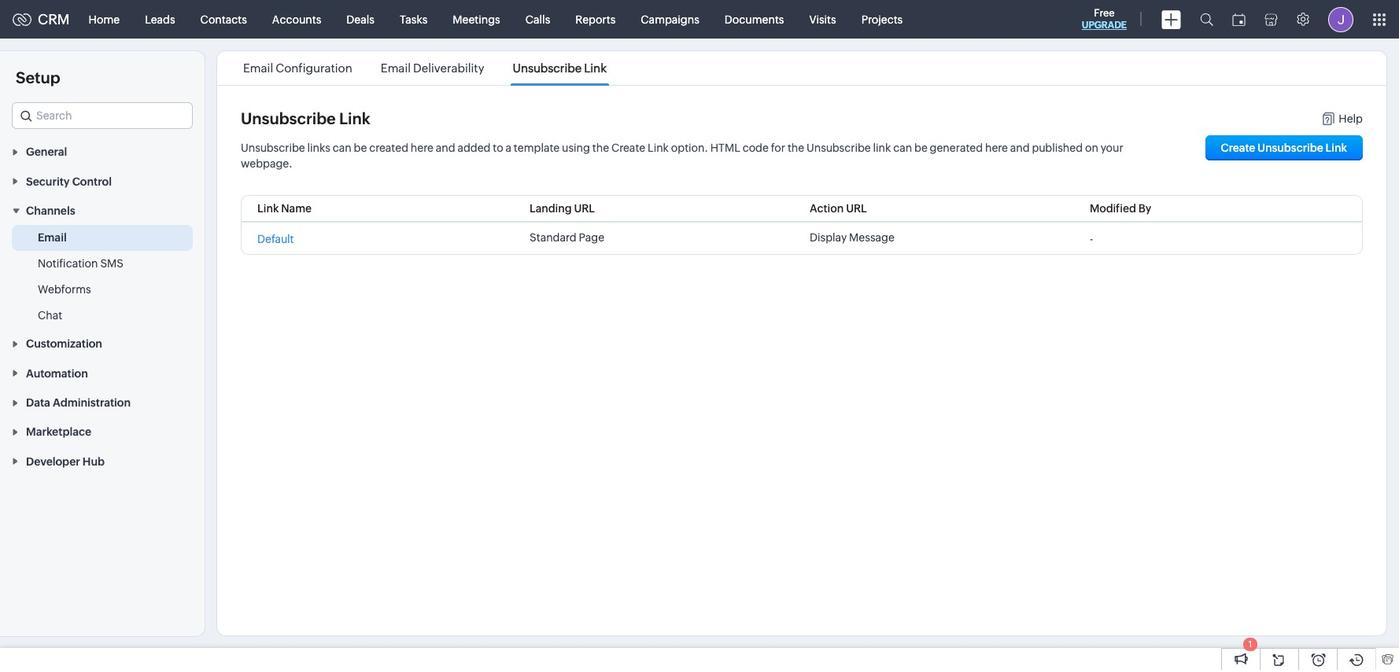 Task type: describe. For each thing, give the bounding box(es) containing it.
email inside channels region
[[38, 231, 67, 244]]

security control
[[26, 175, 112, 188]]

modified
[[1090, 202, 1137, 215]]

chat
[[38, 309, 62, 322]]

search element
[[1191, 0, 1223, 39]]

landing
[[530, 202, 572, 215]]

create unsubscribe link button
[[1206, 135, 1364, 161]]

general
[[26, 146, 67, 159]]

calls link
[[513, 0, 563, 38]]

documents
[[725, 13, 785, 26]]

email deliverability link
[[379, 61, 487, 75]]

search image
[[1201, 13, 1214, 26]]

added
[[458, 142, 491, 154]]

profile image
[[1329, 7, 1354, 32]]

Search text field
[[13, 103, 192, 128]]

accounts link
[[260, 0, 334, 38]]

projects
[[862, 13, 903, 26]]

0 vertical spatial unsubscribe link
[[513, 61, 607, 75]]

reports link
[[563, 0, 628, 38]]

logo image
[[13, 13, 31, 26]]

visits
[[810, 13, 837, 26]]

email link
[[38, 230, 67, 246]]

template
[[514, 142, 560, 154]]

customization
[[26, 338, 102, 351]]

create menu image
[[1162, 10, 1182, 29]]

by
[[1139, 202, 1152, 215]]

2 be from the left
[[915, 142, 928, 154]]

on
[[1086, 142, 1099, 154]]

1 and from the left
[[436, 142, 456, 154]]

calendar image
[[1233, 13, 1246, 26]]

2 and from the left
[[1011, 142, 1030, 154]]

link inside unsubscribe links can be created here and added to a template using the create link option. html code for the unsubscribe link can be generated here and published on your webpage.
[[648, 142, 669, 154]]

code
[[743, 142, 769, 154]]

visits link
[[797, 0, 849, 38]]

customization button
[[0, 329, 205, 359]]

automation button
[[0, 359, 205, 388]]

modified by
[[1090, 202, 1152, 215]]

security control button
[[0, 166, 205, 196]]

2 the from the left
[[788, 142, 805, 154]]

display
[[810, 231, 847, 244]]

display message
[[810, 231, 895, 244]]

url for action url
[[846, 202, 867, 215]]

link name
[[257, 202, 312, 215]]

1 the from the left
[[593, 142, 609, 154]]

email configuration
[[243, 61, 353, 75]]

deals link
[[334, 0, 387, 38]]

general button
[[0, 137, 205, 166]]

unsubscribe links can be created here and added to a template using the create link option. html code for the unsubscribe link can be generated here and published on your webpage.
[[241, 142, 1124, 170]]

url for landing url
[[574, 202, 595, 215]]

campaigns
[[641, 13, 700, 26]]

security
[[26, 175, 70, 188]]

generated
[[930, 142, 983, 154]]

email for email deliverability
[[381, 61, 411, 75]]

created
[[369, 142, 409, 154]]

using
[[562, 142, 590, 154]]

data
[[26, 397, 50, 409]]

html
[[711, 142, 741, 154]]

help
[[1340, 112, 1364, 125]]

developer
[[26, 456, 80, 468]]

automation
[[26, 367, 88, 380]]

setup
[[16, 68, 60, 87]]

standard
[[530, 231, 577, 244]]

landing url
[[530, 202, 595, 215]]

crm link
[[13, 11, 70, 28]]

marketplace
[[26, 426, 91, 439]]

to
[[493, 142, 504, 154]]

email deliverability
[[381, 61, 485, 75]]

page
[[579, 231, 605, 244]]

for
[[771, 142, 786, 154]]

home link
[[76, 0, 132, 38]]

action
[[810, 202, 844, 215]]

control
[[72, 175, 112, 188]]

link inside button
[[1326, 142, 1348, 154]]

reports
[[576, 13, 616, 26]]

home
[[89, 13, 120, 26]]

documents link
[[712, 0, 797, 38]]

1 can from the left
[[333, 142, 352, 154]]

channels
[[26, 205, 75, 217]]

link
[[874, 142, 892, 154]]

create inside button
[[1222, 142, 1256, 154]]



Task type: vqa. For each thing, say whether or not it's contained in the screenshot.
Other Modules Field
no



Task type: locate. For each thing, give the bounding box(es) containing it.
1 here from the left
[[411, 142, 434, 154]]

can
[[333, 142, 352, 154], [894, 142, 913, 154]]

channels button
[[0, 196, 205, 225]]

accounts
[[272, 13, 321, 26]]

create menu element
[[1153, 0, 1191, 38]]

0 horizontal spatial unsubscribe link
[[241, 109, 371, 128]]

can right links
[[333, 142, 352, 154]]

email
[[243, 61, 273, 75], [381, 61, 411, 75], [38, 231, 67, 244]]

deliverability
[[413, 61, 485, 75]]

link down the reports link
[[584, 61, 607, 75]]

message
[[850, 231, 895, 244]]

webforms link
[[38, 282, 91, 298]]

leads link
[[132, 0, 188, 38]]

meetings link
[[440, 0, 513, 38]]

2 here from the left
[[986, 142, 1009, 154]]

profile element
[[1320, 0, 1364, 38]]

create unsubscribe link
[[1222, 142, 1348, 154]]

link left option.
[[648, 142, 669, 154]]

email left configuration
[[243, 61, 273, 75]]

here right generated
[[986, 142, 1009, 154]]

and left published
[[1011, 142, 1030, 154]]

free
[[1095, 7, 1115, 19]]

2 horizontal spatial email
[[381, 61, 411, 75]]

crm
[[38, 11, 70, 28]]

0 horizontal spatial here
[[411, 142, 434, 154]]

standard page
[[530, 231, 605, 244]]

1 horizontal spatial and
[[1011, 142, 1030, 154]]

be left generated
[[915, 142, 928, 154]]

url
[[574, 202, 595, 215], [846, 202, 867, 215]]

default
[[257, 233, 294, 245]]

link down help
[[1326, 142, 1348, 154]]

tasks
[[400, 13, 428, 26]]

1 horizontal spatial email
[[243, 61, 273, 75]]

links
[[307, 142, 331, 154]]

webpage.
[[241, 157, 293, 170]]

data administration button
[[0, 388, 205, 417]]

1 horizontal spatial the
[[788, 142, 805, 154]]

administration
[[53, 397, 131, 409]]

unsubscribe
[[513, 61, 582, 75], [241, 109, 336, 128], [241, 142, 305, 154], [807, 142, 871, 154], [1258, 142, 1324, 154]]

leads
[[145, 13, 175, 26]]

create
[[612, 142, 646, 154], [1222, 142, 1256, 154]]

notification sms link
[[38, 256, 124, 272]]

contacts
[[200, 13, 247, 26]]

here
[[411, 142, 434, 154], [986, 142, 1009, 154]]

chat link
[[38, 308, 62, 324]]

calls
[[526, 13, 551, 26]]

link up created
[[339, 109, 371, 128]]

developer hub button
[[0, 447, 205, 476]]

notification sms
[[38, 257, 124, 270]]

1 horizontal spatial can
[[894, 142, 913, 154]]

marketplace button
[[0, 417, 205, 447]]

developer hub
[[26, 456, 105, 468]]

0 horizontal spatial create
[[612, 142, 646, 154]]

notification
[[38, 257, 98, 270]]

and
[[436, 142, 456, 154], [1011, 142, 1030, 154]]

your
[[1101, 142, 1124, 154]]

email down channels
[[38, 231, 67, 244]]

1 horizontal spatial be
[[915, 142, 928, 154]]

the right using
[[593, 142, 609, 154]]

0 horizontal spatial the
[[593, 142, 609, 154]]

hub
[[83, 456, 105, 468]]

-
[[1090, 233, 1094, 245]]

2 url from the left
[[846, 202, 867, 215]]

1 horizontal spatial here
[[986, 142, 1009, 154]]

name
[[281, 202, 312, 215]]

can right link in the right of the page
[[894, 142, 913, 154]]

deals
[[347, 13, 375, 26]]

1 horizontal spatial unsubscribe link
[[513, 61, 607, 75]]

option.
[[671, 142, 709, 154]]

unsubscribe link
[[513, 61, 607, 75], [241, 109, 371, 128]]

email configuration link
[[241, 61, 355, 75]]

list
[[229, 51, 621, 85]]

url up "page"
[[574, 202, 595, 215]]

be left created
[[354, 142, 367, 154]]

configuration
[[276, 61, 353, 75]]

1 url from the left
[[574, 202, 595, 215]]

sms
[[100, 257, 124, 270]]

email down tasks
[[381, 61, 411, 75]]

0 horizontal spatial be
[[354, 142, 367, 154]]

published
[[1033, 142, 1083, 154]]

2 create from the left
[[1222, 142, 1256, 154]]

unsubscribe link up links
[[241, 109, 371, 128]]

channels region
[[0, 225, 205, 329]]

1 horizontal spatial url
[[846, 202, 867, 215]]

create inside unsubscribe links can be created here and added to a template using the create link option. html code for the unsubscribe link can be generated here and published on your webpage.
[[612, 142, 646, 154]]

tasks link
[[387, 0, 440, 38]]

data administration
[[26, 397, 131, 409]]

be
[[354, 142, 367, 154], [915, 142, 928, 154]]

upgrade
[[1082, 20, 1127, 31]]

a
[[506, 142, 512, 154]]

1 be from the left
[[354, 142, 367, 154]]

unsubscribe link link
[[511, 61, 609, 75]]

link left name
[[257, 202, 279, 215]]

contacts link
[[188, 0, 260, 38]]

free upgrade
[[1082, 7, 1127, 31]]

0 horizontal spatial and
[[436, 142, 456, 154]]

list containing email configuration
[[229, 51, 621, 85]]

email for email configuration
[[243, 61, 273, 75]]

1 vertical spatial unsubscribe link
[[241, 109, 371, 128]]

and left the added
[[436, 142, 456, 154]]

0 horizontal spatial email
[[38, 231, 67, 244]]

1 horizontal spatial create
[[1222, 142, 1256, 154]]

None field
[[12, 102, 193, 129]]

1 create from the left
[[612, 142, 646, 154]]

link
[[584, 61, 607, 75], [339, 109, 371, 128], [648, 142, 669, 154], [1326, 142, 1348, 154], [257, 202, 279, 215]]

1
[[1249, 640, 1253, 650]]

0 horizontal spatial can
[[333, 142, 352, 154]]

projects link
[[849, 0, 916, 38]]

here right created
[[411, 142, 434, 154]]

unsubscribe inside button
[[1258, 142, 1324, 154]]

the right for
[[788, 142, 805, 154]]

2 can from the left
[[894, 142, 913, 154]]

webforms
[[38, 283, 91, 296]]

action url
[[810, 202, 867, 215]]

url up display message
[[846, 202, 867, 215]]

0 horizontal spatial url
[[574, 202, 595, 215]]

unsubscribe link down calls
[[513, 61, 607, 75]]



